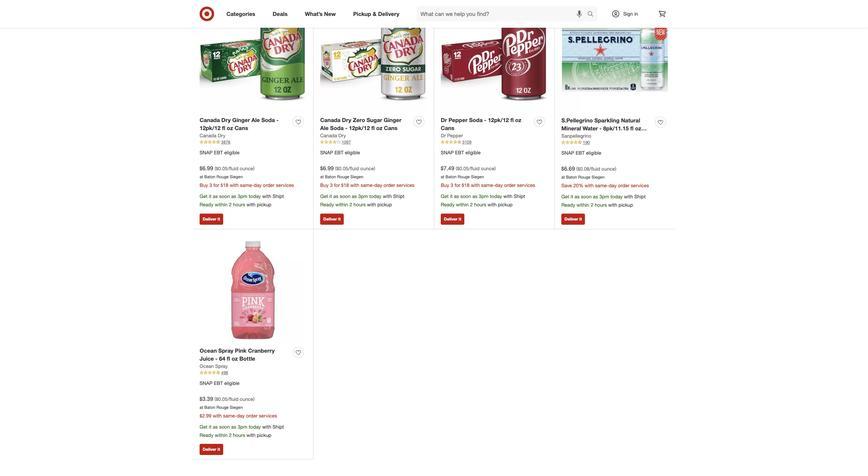 Task type: describe. For each thing, give the bounding box(es) containing it.
canada dry ginger ale soda - 12pk/12 fl oz cans link
[[200, 116, 290, 132]]

3109 link
[[441, 139, 548, 145]]

498 link
[[200, 370, 307, 376]]

soon for dr pepper soda - 12pk/12 fl oz cans
[[461, 193, 471, 199]]

siegen for 8pk/11.15
[[592, 174, 605, 180]]

deliver it for canada dry ginger ale soda - 12pk/12 fl oz cans
[[203, 217, 220, 222]]

3pm for 64
[[238, 424, 248, 430]]

shipt for ocean spray pink cranberry juice - 64 fl oz bottle
[[273, 424, 284, 430]]

canada dry ginger ale soda - 12pk/12 fl oz cans
[[200, 117, 279, 132]]

ebt for s.pellegrino sparkling natural mineral water - 8pk/11.15 fl oz cans
[[576, 150, 585, 156]]

get it as soon as 3pm today with shipt ready within 2 hours with pickup for 12pk/12
[[200, 193, 284, 207]]

deliver it button for canada dry ginger ale soda - 12pk/12 fl oz cans
[[200, 214, 223, 225]]

spray for ocean spray
[[215, 363, 228, 369]]

oz for ocean spray pink cranberry juice - 64 fl oz bottle
[[232, 355, 238, 362]]

within for canada dry zero sugar ginger ale soda - 12pk/12 fl oz cans
[[336, 201, 348, 207]]

search button
[[585, 6, 601, 23]]

deliver for canada dry ginger ale soda - 12pk/12 fl oz cans
[[203, 217, 217, 222]]

in
[[635, 11, 639, 17]]

spray for ocean spray pink cranberry juice - 64 fl oz bottle
[[219, 347, 234, 354]]

ocean spray pink cranberry juice - 64 fl oz bottle
[[200, 347, 275, 362]]

canada dry zero sugar ginger ale soda - 12pk/12 fl oz cans
[[320, 117, 402, 132]]

$18 for 12pk/12
[[341, 182, 349, 188]]

( for canada dry ginger ale soda - 12pk/12 fl oz cans
[[215, 165, 216, 171]]

deliver for dr pepper soda - 12pk/12 fl oz cans
[[444, 217, 458, 222]]

2 for 8pk/11.15
[[591, 202, 594, 208]]

cranberry
[[248, 347, 275, 354]]

&
[[373, 10, 377, 17]]

at for canada dry zero sugar ginger ale soda - 12pk/12 fl oz cans
[[320, 174, 324, 179]]

juice
[[200, 355, 214, 362]]

pickup for canada dry zero sugar ginger ale soda - 12pk/12 fl oz cans
[[378, 201, 392, 207]]

for inside the '$7.49 ( $0.05 /fluid ounce ) at baton rouge siegen buy 3 for $18 with same-day order services'
[[455, 182, 461, 188]]

ebt for ocean spray pink cranberry juice - 64 fl oz bottle
[[214, 380, 223, 386]]

dr for dr pepper soda - 12pk/12 fl oz cans
[[441, 117, 447, 124]]

2 for 12pk/12
[[229, 201, 232, 207]]

snap ebt eligible for ocean spray pink cranberry juice - 64 fl oz bottle
[[200, 380, 240, 386]]

$0.05 for ocean spray pink cranberry juice - 64 fl oz bottle
[[216, 396, 228, 402]]

get it as soon as 3pm today with shipt ready within 2 hours with pickup for oz
[[441, 193, 525, 207]]

dry inside canada dry ginger ale soda - 12pk/12 fl oz cans
[[222, 117, 231, 124]]

sugar
[[367, 117, 383, 124]]

$0.08
[[578, 166, 590, 172]]

$6.99 for soda
[[320, 165, 334, 172]]

snap ebt eligible for dr pepper soda - 12pk/12 fl oz cans
[[441, 150, 481, 155]]

natural
[[622, 117, 641, 124]]

$7.49
[[441, 165, 455, 172]]

what's new link
[[299, 6, 345, 22]]

zero
[[353, 117, 365, 124]]

day for canada dry zero sugar ginger ale soda - 12pk/12 fl oz cans
[[375, 182, 383, 188]]

sign
[[624, 11, 633, 17]]

cans inside dr pepper soda - 12pk/12 fl oz cans
[[441, 125, 455, 132]]

12pk/12 inside canada dry zero sugar ginger ale soda - 12pk/12 fl oz cans
[[349, 125, 370, 132]]

get it as soon as 3pm today with shipt ready within 2 hours with pickup for 8pk/11.15
[[562, 193, 646, 208]]

ginger inside canada dry zero sugar ginger ale soda - 12pk/12 fl oz cans
[[384, 117, 402, 124]]

with inside the '$7.49 ( $0.05 /fluid ounce ) at baton rouge siegen buy 3 for $18 with same-day order services'
[[471, 182, 480, 188]]

pink
[[235, 347, 247, 354]]

hours for soda
[[354, 201, 366, 207]]

canada inside canada dry zero sugar ginger ale soda - 12pk/12 fl oz cans
[[320, 117, 341, 124]]

soon for s.pellegrino sparkling natural mineral water - 8pk/11.15 fl oz cans
[[581, 193, 592, 199]]

s.pellegrino sparkling natural mineral water - 8pk/11.15 fl oz cans
[[562, 117, 642, 140]]

$6.99 ( $0.05 /fluid ounce ) at baton rouge siegen buy 3 for $18 with same-day order services for fl
[[320, 165, 415, 188]]

snap ebt eligible for canada dry ginger ale soda - 12pk/12 fl oz cans
[[200, 150, 240, 155]]

3pm for oz
[[479, 193, 489, 199]]

deliver it for s.pellegrino sparkling natural mineral water - 8pk/11.15 fl oz cans
[[565, 217, 582, 222]]

ounce for soda
[[361, 165, 374, 171]]

s.pellegrino
[[562, 117, 593, 124]]

delivery
[[378, 10, 400, 17]]

today for dr pepper soda - 12pk/12 fl oz cans
[[490, 193, 502, 199]]

deals link
[[267, 6, 296, 22]]

1097
[[342, 139, 351, 145]]

what's
[[305, 10, 323, 17]]

$3.39 ( $0.05 /fluid ounce ) at baton rouge siegen $2.99 with same-day order services
[[200, 395, 277, 419]]

baton for canada dry ginger ale soda - 12pk/12 fl oz cans
[[204, 174, 216, 179]]

soon for ocean spray pink cranberry juice - 64 fl oz bottle
[[219, 424, 230, 430]]

64
[[219, 355, 225, 362]]

order for canada dry ginger ale soda - 12pk/12 fl oz cans
[[263, 182, 275, 188]]

pickup & delivery
[[353, 10, 400, 17]]

same- for fl
[[240, 182, 254, 188]]

deliver for s.pellegrino sparkling natural mineral water - 8pk/11.15 fl oz cans
[[565, 217, 579, 222]]

rouge for canada dry zero sugar ginger ale soda - 12pk/12 fl oz cans
[[337, 174, 350, 179]]

hours for 12pk/12
[[233, 201, 245, 207]]

( for dr pepper soda - 12pk/12 fl oz cans
[[456, 165, 457, 171]]

mineral
[[562, 125, 582, 132]]

1097 link
[[320, 139, 427, 145]]

$2.99
[[200, 413, 212, 419]]

soda inside canada dry ginger ale soda - 12pk/12 fl oz cans
[[262, 117, 275, 124]]

rouge for canada dry ginger ale soda - 12pk/12 fl oz cans
[[217, 174, 229, 179]]

order inside $6.69 ( $0.08 /fluid ounce ) at baton rouge siegen save 20% with same-day order services
[[618, 182, 630, 188]]

fl inside canada dry zero sugar ginger ale soda - 12pk/12 fl oz cans
[[372, 125, 375, 132]]

3109
[[463, 139, 472, 145]]

3 inside the '$7.49 ( $0.05 /fluid ounce ) at baton rouge siegen buy 3 for $18 with same-day order services'
[[451, 182, 454, 188]]

sign in link
[[606, 6, 649, 22]]

cans inside canada dry zero sugar ginger ale soda - 12pk/12 fl oz cans
[[384, 125, 398, 132]]

deliver for canada dry zero sugar ginger ale soda - 12pk/12 fl oz cans
[[324, 217, 337, 222]]

pickup
[[353, 10, 371, 17]]

fl for s.pellegrino sparkling natural mineral water - 8pk/11.15 fl oz cans
[[631, 125, 634, 132]]

get for ocean spray pink cranberry juice - 64 fl oz bottle
[[200, 424, 208, 430]]

- for canada dry ginger ale soda - 12pk/12 fl oz cans
[[277, 117, 279, 124]]

ounce for 64
[[240, 396, 253, 402]]

canada dry for soda
[[320, 133, 346, 138]]

with inside $3.39 ( $0.05 /fluid ounce ) at baton rouge siegen $2.99 with same-day order services
[[213, 413, 222, 419]]

/fluid for 64
[[228, 396, 239, 402]]

snap for s.pellegrino sparkling natural mineral water - 8pk/11.15 fl oz cans
[[562, 150, 575, 156]]

ready for canada dry zero sugar ginger ale soda - 12pk/12 fl oz cans
[[320, 201, 334, 207]]

20%
[[574, 182, 584, 188]]

services for canada dry ginger ale soda - 12pk/12 fl oz cans
[[276, 182, 294, 188]]

services for canada dry zero sugar ginger ale soda - 12pk/12 fl oz cans
[[397, 182, 415, 188]]

eligible for oz
[[466, 150, 481, 155]]

dry inside canada dry zero sugar ginger ale soda - 12pk/12 fl oz cans
[[342, 117, 352, 124]]

8pk/11.15
[[604, 125, 629, 132]]

canada dry for 12pk/12
[[200, 133, 226, 138]]

within for dr pepper soda - 12pk/12 fl oz cans
[[456, 201, 469, 207]]

dr pepper link
[[441, 132, 463, 139]]

sign in
[[624, 11, 639, 17]]

day inside $6.69 ( $0.08 /fluid ounce ) at baton rouge siegen save 20% with same-day order services
[[609, 182, 617, 188]]

) for canada dry zero sugar ginger ale soda - 12pk/12 fl oz cans
[[374, 165, 375, 171]]

services inside $6.69 ( $0.08 /fluid ounce ) at baton rouge siegen save 20% with same-day order services
[[631, 182, 649, 188]]

oz for canada dry ginger ale soda - 12pk/12 fl oz cans
[[227, 125, 233, 132]]

deliver for ocean spray pink cranberry juice - 64 fl oz bottle
[[203, 447, 217, 452]]

deliver it for canada dry zero sugar ginger ale soda - 12pk/12 fl oz cans
[[324, 217, 341, 222]]

bottle
[[240, 355, 255, 362]]

$3.39
[[200, 395, 213, 402]]

water
[[583, 125, 598, 132]]

What can we help you find? suggestions appear below search field
[[417, 6, 589, 22]]

$18 for oz
[[221, 182, 229, 188]]

search
[[585, 11, 601, 18]]

same- inside $3.39 ( $0.05 /fluid ounce ) at baton rouge siegen $2.99 with same-day order services
[[223, 413, 237, 419]]

same- for cans
[[482, 182, 495, 188]]

$18 inside the '$7.49 ( $0.05 /fluid ounce ) at baton rouge siegen buy 3 for $18 with same-day order services'
[[462, 182, 470, 188]]

deliver it button for dr pepper soda - 12pk/12 fl oz cans
[[441, 214, 465, 225]]

/fluid for 8pk/11.15
[[590, 166, 601, 172]]

get it as soon as 3pm today with shipt ready within 2 hours with pickup for 64
[[200, 424, 284, 438]]

- for ocean spray pink cranberry juice - 64 fl oz bottle
[[215, 355, 218, 362]]

dr pepper soda - 12pk/12 fl oz cans
[[441, 117, 522, 132]]

$6.69 ( $0.08 /fluid ounce ) at baton rouge siegen save 20% with same-day order services
[[562, 165, 649, 188]]

/fluid for soda
[[348, 165, 359, 171]]

cans inside s.pellegrino sparkling natural mineral water - 8pk/11.15 fl oz cans
[[562, 133, 575, 140]]

498
[[221, 370, 228, 375]]



Task type: locate. For each thing, give the bounding box(es) containing it.
0 vertical spatial pepper
[[449, 117, 468, 124]]

siegen for 64
[[230, 405, 243, 410]]

3 for from the left
[[455, 182, 461, 188]]

fl inside ocean spray pink cranberry juice - 64 fl oz bottle
[[227, 355, 230, 362]]

pepper inside dr pepper soda - 12pk/12 fl oz cans
[[449, 117, 468, 124]]

canada inside canada dry ginger ale soda - 12pk/12 fl oz cans
[[200, 117, 220, 124]]

spray inside ocean spray pink cranberry juice - 64 fl oz bottle
[[219, 347, 234, 354]]

same- inside the '$7.49 ( $0.05 /fluid ounce ) at baton rouge siegen buy 3 for $18 with same-day order services'
[[482, 182, 495, 188]]

services
[[276, 182, 294, 188], [397, 182, 415, 188], [517, 182, 536, 188], [631, 182, 649, 188], [259, 413, 277, 419]]

3pm for soda
[[358, 193, 368, 199]]

dry
[[222, 117, 231, 124], [342, 117, 352, 124], [218, 133, 226, 138], [339, 133, 346, 138]]

0 horizontal spatial $6.99
[[200, 165, 213, 172]]

canada dry
[[200, 133, 226, 138], [320, 133, 346, 138]]

today for s.pellegrino sparkling natural mineral water - 8pk/11.15 fl oz cans
[[611, 193, 623, 199]]

cans up dr pepper
[[441, 125, 455, 132]]

$0.05 right $7.49
[[457, 165, 469, 171]]

siegen for 12pk/12
[[230, 174, 243, 179]]

day inside $3.39 ( $0.05 /fluid ounce ) at baton rouge siegen $2.99 with same-day order services
[[237, 413, 245, 419]]

2 for from the left
[[334, 182, 340, 188]]

ocean up juice
[[200, 347, 217, 354]]

siegen inside $3.39 ( $0.05 /fluid ounce ) at baton rouge siegen $2.99 with same-day order services
[[230, 405, 243, 410]]

eligible down "3109"
[[466, 150, 481, 155]]

today for canada dry ginger ale soda - 12pk/12 fl oz cans
[[249, 193, 261, 199]]

1 ginger from the left
[[232, 117, 250, 124]]

ebt down '498'
[[214, 380, 223, 386]]

3876
[[221, 139, 231, 145]]

/fluid inside $3.39 ( $0.05 /fluid ounce ) at baton rouge siegen $2.99 with same-day order services
[[228, 396, 239, 402]]

rouge for s.pellegrino sparkling natural mineral water - 8pk/11.15 fl oz cans
[[579, 174, 591, 180]]

eligible for 64
[[224, 380, 240, 386]]

today
[[249, 193, 261, 199], [370, 193, 382, 199], [490, 193, 502, 199], [611, 193, 623, 199], [249, 424, 261, 430]]

) inside $3.39 ( $0.05 /fluid ounce ) at baton rouge siegen $2.99 with same-day order services
[[253, 396, 255, 402]]

ginger
[[232, 117, 250, 124], [384, 117, 402, 124]]

fl down natural
[[631, 125, 634, 132]]

pickup & delivery link
[[348, 6, 408, 22]]

snap ebt eligible down 3876
[[200, 150, 240, 155]]

1 ocean from the top
[[200, 347, 217, 354]]

1 $6.99 ( $0.05 /fluid ounce ) at baton rouge siegen buy 3 for $18 with same-day order services from the left
[[200, 165, 294, 188]]

services inside the '$7.49 ( $0.05 /fluid ounce ) at baton rouge siegen buy 3 for $18 with same-day order services'
[[517, 182, 536, 188]]

within for s.pellegrino sparkling natural mineral water - 8pk/11.15 fl oz cans
[[577, 202, 590, 208]]

0 horizontal spatial 12pk/12
[[200, 125, 221, 132]]

siegen inside $6.69 ( $0.08 /fluid ounce ) at baton rouge siegen save 20% with same-day order services
[[592, 174, 605, 180]]

1 vertical spatial pepper
[[448, 133, 463, 138]]

oz inside ocean spray pink cranberry juice - 64 fl oz bottle
[[232, 355, 238, 362]]

$0.05 inside $3.39 ( $0.05 /fluid ounce ) at baton rouge siegen $2.99 with same-day order services
[[216, 396, 228, 402]]

ocean down juice
[[200, 363, 214, 369]]

dr inside dr pepper link
[[441, 133, 446, 138]]

at inside $3.39 ( $0.05 /fluid ounce ) at baton rouge siegen $2.99 with same-day order services
[[200, 405, 203, 410]]

$0.05 inside the '$7.49 ( $0.05 /fluid ounce ) at baton rouge siegen buy 3 for $18 with same-day order services'
[[457, 165, 469, 171]]

fl for ocean spray pink cranberry juice - 64 fl oz bottle
[[227, 355, 230, 362]]

- up 1097
[[345, 125, 348, 132]]

/fluid for 12pk/12
[[228, 165, 239, 171]]

2 for 64
[[229, 432, 232, 438]]

3 for oz
[[210, 182, 212, 188]]

( for canada dry zero sugar ginger ale soda - 12pk/12 fl oz cans
[[335, 165, 337, 171]]

at for s.pellegrino sparkling natural mineral water - 8pk/11.15 fl oz cans
[[562, 174, 565, 180]]

canada dry up 1097
[[320, 133, 346, 138]]

cans up 1097 link
[[384, 125, 398, 132]]

buy for 12pk/12
[[320, 182, 329, 188]]

) down 190 link
[[615, 166, 617, 172]]

pickup for s.pellegrino sparkling natural mineral water - 8pk/11.15 fl oz cans
[[619, 202, 634, 208]]

) down 498 link
[[253, 396, 255, 402]]

1 vertical spatial spray
[[215, 363, 228, 369]]

0 horizontal spatial canada dry link
[[200, 132, 226, 139]]

2 horizontal spatial buy
[[441, 182, 450, 188]]

get
[[200, 193, 208, 199], [320, 193, 328, 199], [441, 193, 449, 199], [562, 193, 570, 199], [200, 424, 208, 430]]

ebt down "3109"
[[455, 150, 464, 155]]

( inside $6.69 ( $0.08 /fluid ounce ) at baton rouge siegen save 20% with same-day order services
[[577, 166, 578, 172]]

ounce
[[240, 165, 253, 171], [361, 165, 374, 171], [481, 165, 495, 171], [602, 166, 615, 172], [240, 396, 253, 402]]

3876 link
[[200, 139, 307, 145]]

eligible for soda
[[345, 150, 360, 155]]

canada dry up 3876
[[200, 133, 226, 138]]

rouge inside $3.39 ( $0.05 /fluid ounce ) at baton rouge siegen $2.99 with same-day order services
[[217, 405, 229, 410]]

1 horizontal spatial $6.99
[[320, 165, 334, 172]]

ocean for ocean spray
[[200, 363, 214, 369]]

0 horizontal spatial soda
[[262, 117, 275, 124]]

- up 3876 link
[[277, 117, 279, 124]]

( for s.pellegrino sparkling natural mineral water - 8pk/11.15 fl oz cans
[[577, 166, 578, 172]]

snap ebt eligible down "3109"
[[441, 150, 481, 155]]

order inside $3.39 ( $0.05 /fluid ounce ) at baton rouge siegen $2.99 with same-day order services
[[246, 413, 258, 419]]

/fluid inside $6.69 ( $0.08 /fluid ounce ) at baton rouge siegen save 20% with same-day order services
[[590, 166, 601, 172]]

snap ebt eligible down 1097
[[320, 150, 360, 155]]

3 $18 from the left
[[462, 182, 470, 188]]

oz inside canada dry zero sugar ginger ale soda - 12pk/12 fl oz cans
[[377, 125, 383, 132]]

dr up $7.49
[[441, 133, 446, 138]]

- inside dr pepper soda - 12pk/12 fl oz cans
[[485, 117, 487, 124]]

1 3 from the left
[[210, 182, 212, 188]]

fl down sugar
[[372, 125, 375, 132]]

pepper
[[449, 117, 468, 124], [448, 133, 463, 138]]

what's new
[[305, 10, 336, 17]]

categories link
[[221, 6, 264, 22]]

today for ocean spray pink cranberry juice - 64 fl oz bottle
[[249, 424, 261, 430]]

2 $6.99 ( $0.05 /fluid ounce ) at baton rouge siegen buy 3 for $18 with same-day order services from the left
[[320, 165, 415, 188]]

spray up '498'
[[215, 363, 228, 369]]

12pk/12 inside dr pepper soda - 12pk/12 fl oz cans
[[488, 117, 509, 124]]

pickup for ocean spray pink cranberry juice - 64 fl oz bottle
[[257, 432, 272, 438]]

1 $18 from the left
[[221, 182, 229, 188]]

2 $6.99 from the left
[[320, 165, 334, 172]]

for for oz
[[214, 182, 219, 188]]

/fluid
[[228, 165, 239, 171], [348, 165, 359, 171], [469, 165, 480, 171], [590, 166, 601, 172], [228, 396, 239, 402]]

2 buy from the left
[[320, 182, 329, 188]]

) inside the '$7.49 ( $0.05 /fluid ounce ) at baton rouge siegen buy 3 for $18 with same-day order services'
[[495, 165, 496, 171]]

spray up 64
[[219, 347, 234, 354]]

/fluid right $7.49
[[469, 165, 480, 171]]

2 canada dry from the left
[[320, 133, 346, 138]]

snap for dr pepper soda - 12pk/12 fl oz cans
[[441, 150, 454, 155]]

- inside canada dry ginger ale soda - 12pk/12 fl oz cans
[[277, 117, 279, 124]]

fl right 64
[[227, 355, 230, 362]]

ocean spray link
[[200, 363, 228, 370]]

2 horizontal spatial for
[[455, 182, 461, 188]]

order inside the '$7.49 ( $0.05 /fluid ounce ) at baton rouge siegen buy 3 for $18 with same-day order services'
[[505, 182, 516, 188]]

2 horizontal spatial soda
[[469, 117, 483, 124]]

baton
[[204, 174, 216, 179], [325, 174, 336, 179], [446, 174, 457, 179], [567, 174, 578, 180], [204, 405, 216, 410]]

at inside $6.69 ( $0.08 /fluid ounce ) at baton rouge siegen save 20% with same-day order services
[[562, 174, 565, 180]]

oz for s.pellegrino sparkling natural mineral water - 8pk/11.15 fl oz cans
[[636, 125, 642, 132]]

$6.69
[[562, 165, 575, 172]]

snap for canada dry zero sugar ginger ale soda - 12pk/12 fl oz cans
[[320, 150, 333, 155]]

canada dry link up 3876
[[200, 132, 226, 139]]

shipt for dr pepper soda - 12pk/12 fl oz cans
[[514, 193, 525, 199]]

at
[[200, 174, 203, 179], [320, 174, 324, 179], [441, 174, 445, 179], [562, 174, 565, 180], [200, 405, 203, 410]]

1 canada dry from the left
[[200, 133, 226, 138]]

get for canada dry ginger ale soda - 12pk/12 fl oz cans
[[200, 193, 208, 199]]

ebt
[[214, 150, 223, 155], [335, 150, 344, 155], [455, 150, 464, 155], [576, 150, 585, 156], [214, 380, 223, 386]]

ounce down 3876 link
[[240, 165, 253, 171]]

3
[[210, 182, 212, 188], [330, 182, 333, 188], [451, 182, 454, 188]]

pepper up dr pepper
[[449, 117, 468, 124]]

deliver it for dr pepper soda - 12pk/12 fl oz cans
[[444, 217, 462, 222]]

ounce down 3109 link
[[481, 165, 495, 171]]

spray
[[219, 347, 234, 354], [215, 363, 228, 369]]

$18
[[221, 182, 229, 188], [341, 182, 349, 188], [462, 182, 470, 188]]

0 horizontal spatial for
[[214, 182, 219, 188]]

rouge inside the '$7.49 ( $0.05 /fluid ounce ) at baton rouge siegen buy 3 for $18 with same-day order services'
[[458, 174, 470, 179]]

1 horizontal spatial for
[[334, 182, 340, 188]]

ebt for canada dry ginger ale soda - 12pk/12 fl oz cans
[[214, 150, 223, 155]]

)
[[253, 165, 255, 171], [374, 165, 375, 171], [495, 165, 496, 171], [615, 166, 617, 172], [253, 396, 255, 402]]

soon for canada dry zero sugar ginger ale soda - 12pk/12 fl oz cans
[[340, 193, 351, 199]]

1 horizontal spatial canada dry link
[[320, 132, 346, 139]]

s.pellegrino sparkling natural mineral water - 8pk/11.15 fl oz cans image
[[562, 6, 669, 113], [562, 6, 669, 113]]

ocean spray pink cranberry juice - 64 fl oz bottle image
[[200, 236, 307, 343], [200, 236, 307, 343]]

rouge
[[217, 174, 229, 179], [337, 174, 350, 179], [458, 174, 470, 179], [579, 174, 591, 180], [217, 405, 229, 410]]

sanpellegrino link
[[562, 133, 592, 139]]

/fluid down 1097
[[348, 165, 359, 171]]

ale inside canada dry ginger ale soda - 12pk/12 fl oz cans
[[252, 117, 260, 124]]

( inside the '$7.49 ( $0.05 /fluid ounce ) at baton rouge siegen buy 3 for $18 with same-day order services'
[[456, 165, 457, 171]]

ocean inside ocean spray pink cranberry juice - 64 fl oz bottle
[[200, 347, 217, 354]]

soda up 1097
[[330, 125, 344, 132]]

pepper for dr pepper
[[448, 133, 463, 138]]

) down 1097 link
[[374, 165, 375, 171]]

2 horizontal spatial 3
[[451, 182, 454, 188]]

ginger inside canada dry ginger ale soda - 12pk/12 fl oz cans
[[232, 117, 250, 124]]

with inside $6.69 ( $0.08 /fluid ounce ) at baton rouge siegen save 20% with same-day order services
[[585, 182, 594, 188]]

same- for -
[[361, 182, 375, 188]]

day for canada dry ginger ale soda - 12pk/12 fl oz cans
[[254, 182, 262, 188]]

/fluid down 3876
[[228, 165, 239, 171]]

0 horizontal spatial $6.99 ( $0.05 /fluid ounce ) at baton rouge siegen buy 3 for $18 with same-day order services
[[200, 165, 294, 188]]

sparkling
[[595, 117, 620, 124]]

canada dry zero sugar ginger ale soda - 12pk/12 fl oz cans image
[[320, 6, 427, 112], [320, 6, 427, 112]]

$6.99
[[200, 165, 213, 172], [320, 165, 334, 172]]

ounce down 1097 link
[[361, 165, 374, 171]]

/fluid inside the '$7.49 ( $0.05 /fluid ounce ) at baton rouge siegen buy 3 for $18 with same-day order services'
[[469, 165, 480, 171]]

deliver it button
[[200, 214, 223, 225], [320, 214, 344, 225], [441, 214, 465, 225], [562, 214, 585, 225], [200, 444, 223, 455]]

cans down mineral
[[562, 133, 575, 140]]

1 canada dry link from the left
[[200, 132, 226, 139]]

with
[[230, 182, 239, 188], [351, 182, 360, 188], [471, 182, 480, 188], [585, 182, 594, 188], [262, 193, 271, 199], [383, 193, 392, 199], [504, 193, 513, 199], [625, 193, 633, 199], [247, 201, 256, 207], [367, 201, 376, 207], [488, 201, 497, 207], [609, 202, 618, 208], [213, 413, 222, 419], [262, 424, 271, 430], [247, 432, 256, 438]]

1 horizontal spatial ale
[[320, 125, 329, 132]]

dr pepper soda - 12pk/12 fl oz cans image
[[441, 6, 548, 112], [441, 6, 548, 112]]

dr
[[441, 117, 447, 124], [441, 133, 446, 138]]

/fluid for oz
[[469, 165, 480, 171]]

deliver
[[203, 217, 217, 222], [324, 217, 337, 222], [444, 217, 458, 222], [565, 217, 579, 222], [203, 447, 217, 452]]

ocean spray pink cranberry juice - 64 fl oz bottle link
[[200, 347, 290, 363]]

hours
[[233, 201, 245, 207], [354, 201, 366, 207], [474, 201, 487, 207], [595, 202, 607, 208], [233, 432, 245, 438]]

190
[[583, 140, 590, 145]]

dr pepper soda - 12pk/12 fl oz cans link
[[441, 116, 532, 132]]

ounce inside the '$7.49 ( $0.05 /fluid ounce ) at baton rouge siegen buy 3 for $18 with same-day order services'
[[481, 165, 495, 171]]

services inside $3.39 ( $0.05 /fluid ounce ) at baton rouge siegen $2.99 with same-day order services
[[259, 413, 277, 419]]

( inside $3.39 ( $0.05 /fluid ounce ) at baton rouge siegen $2.99 with same-day order services
[[215, 396, 216, 402]]

canada dry link for soda
[[320, 132, 346, 139]]

get it as soon as 3pm today with shipt ready within 2 hours with pickup
[[200, 193, 284, 207], [320, 193, 405, 207], [441, 193, 525, 207], [562, 193, 646, 208], [200, 424, 284, 438]]

0 horizontal spatial 3
[[210, 182, 212, 188]]

buy
[[200, 182, 208, 188], [320, 182, 329, 188], [441, 182, 450, 188]]

ounce for oz
[[481, 165, 495, 171]]

soda up 3876 link
[[262, 117, 275, 124]]

deliver it for ocean spray pink cranberry juice - 64 fl oz bottle
[[203, 447, 220, 452]]

dr up dr pepper
[[441, 117, 447, 124]]

get for canada dry zero sugar ginger ale soda - 12pk/12 fl oz cans
[[320, 193, 328, 199]]

snap ebt eligible
[[200, 150, 240, 155], [320, 150, 360, 155], [441, 150, 481, 155], [562, 150, 602, 156], [200, 380, 240, 386]]

eligible down '498'
[[224, 380, 240, 386]]

canada dry zero sugar ginger ale soda - 12pk/12 fl oz cans link
[[320, 116, 411, 132]]

1 horizontal spatial soda
[[330, 125, 344, 132]]

hours for 64
[[233, 432, 245, 438]]

soda up "3109"
[[469, 117, 483, 124]]

pepper up "3109"
[[448, 133, 463, 138]]

baton inside the '$7.49 ( $0.05 /fluid ounce ) at baton rouge siegen buy 3 for $18 with same-day order services'
[[446, 174, 457, 179]]

1 horizontal spatial 12pk/12
[[349, 125, 370, 132]]

3 buy from the left
[[441, 182, 450, 188]]

baton inside $6.69 ( $0.08 /fluid ounce ) at baton rouge siegen save 20% with same-day order services
[[567, 174, 578, 180]]

2 horizontal spatial 12pk/12
[[488, 117, 509, 124]]

snap for canada dry ginger ale soda - 12pk/12 fl oz cans
[[200, 150, 213, 155]]

canada dry link up 1097
[[320, 132, 346, 139]]

oz up 3876
[[227, 125, 233, 132]]

for for 12pk/12
[[334, 182, 340, 188]]

dr inside dr pepper soda - 12pk/12 fl oz cans
[[441, 117, 447, 124]]

$6.99 ( $0.05 /fluid ounce ) at baton rouge siegen buy 3 for $18 with same-day order services
[[200, 165, 294, 188], [320, 165, 415, 188]]

ale inside canada dry zero sugar ginger ale soda - 12pk/12 fl oz cans
[[320, 125, 329, 132]]

0 vertical spatial ale
[[252, 117, 260, 124]]

pickup
[[257, 201, 272, 207], [378, 201, 392, 207], [498, 201, 513, 207], [619, 202, 634, 208], [257, 432, 272, 438]]

0 vertical spatial dr
[[441, 117, 447, 124]]

ounce inside $3.39 ( $0.05 /fluid ounce ) at baton rouge siegen $2.99 with same-day order services
[[240, 396, 253, 402]]

ginger right sugar
[[384, 117, 402, 124]]

1 horizontal spatial 3
[[330, 182, 333, 188]]

) for s.pellegrino sparkling natural mineral water - 8pk/11.15 fl oz cans
[[615, 166, 617, 172]]

soon for canada dry ginger ale soda - 12pk/12 fl oz cans
[[219, 193, 230, 199]]

ocean spray
[[200, 363, 228, 369]]

$0.05
[[216, 165, 228, 171], [337, 165, 348, 171], [457, 165, 469, 171], [216, 396, 228, 402]]

canada dry link
[[200, 132, 226, 139], [320, 132, 346, 139]]

eligible for 12pk/12
[[224, 150, 240, 155]]

same- inside $6.69 ( $0.08 /fluid ounce ) at baton rouge siegen save 20% with same-day order services
[[596, 182, 609, 188]]

within
[[215, 201, 228, 207], [336, 201, 348, 207], [456, 201, 469, 207], [577, 202, 590, 208], [215, 432, 228, 438]]

0 vertical spatial ocean
[[200, 347, 217, 354]]

ebt for dr pepper soda - 12pk/12 fl oz cans
[[455, 150, 464, 155]]

canada dry link for 12pk/12
[[200, 132, 226, 139]]

1 vertical spatial dr
[[441, 133, 446, 138]]

deliver it button for canada dry zero sugar ginger ale soda - 12pk/12 fl oz cans
[[320, 214, 344, 225]]

buy for oz
[[200, 182, 208, 188]]

soon
[[219, 193, 230, 199], [340, 193, 351, 199], [461, 193, 471, 199], [581, 193, 592, 199], [219, 424, 230, 430]]

2 for oz
[[470, 201, 473, 207]]

baton inside $3.39 ( $0.05 /fluid ounce ) at baton rouge siegen $2.99 with same-day order services
[[204, 405, 216, 410]]

ocean
[[200, 347, 217, 354], [200, 363, 214, 369]]

0 horizontal spatial ginger
[[232, 117, 250, 124]]

) down 3876 link
[[253, 165, 255, 171]]

baton for ocean spray pink cranberry juice - 64 fl oz bottle
[[204, 405, 216, 410]]

- down sparkling
[[600, 125, 602, 132]]

$0.05 down 1097
[[337, 165, 348, 171]]

oz inside canada dry ginger ale soda - 12pk/12 fl oz cans
[[227, 125, 233, 132]]

) down 3109 link
[[495, 165, 496, 171]]

buy inside the '$7.49 ( $0.05 /fluid ounce ) at baton rouge siegen buy 3 for $18 with same-day order services'
[[441, 182, 450, 188]]

eligible for 8pk/11.15
[[586, 150, 602, 156]]

day inside the '$7.49 ( $0.05 /fluid ounce ) at baton rouge siegen buy 3 for $18 with same-day order services'
[[495, 182, 503, 188]]

spray inside 'link'
[[215, 363, 228, 369]]

2 $18 from the left
[[341, 182, 349, 188]]

siegen inside the '$7.49 ( $0.05 /fluid ounce ) at baton rouge siegen buy 3 for $18 with same-day order services'
[[471, 174, 484, 179]]

) inside $6.69 ( $0.08 /fluid ounce ) at baton rouge siegen save 20% with same-day order services
[[615, 166, 617, 172]]

(
[[215, 165, 216, 171], [335, 165, 337, 171], [456, 165, 457, 171], [577, 166, 578, 172], [215, 396, 216, 402]]

oz down natural
[[636, 125, 642, 132]]

ebt down 3876
[[214, 150, 223, 155]]

1 horizontal spatial $18
[[341, 182, 349, 188]]

hours for 8pk/11.15
[[595, 202, 607, 208]]

ounce right $0.08
[[602, 166, 615, 172]]

soda
[[262, 117, 275, 124], [469, 117, 483, 124], [330, 125, 344, 132]]

canada
[[200, 117, 220, 124], [320, 117, 341, 124], [200, 133, 217, 138], [320, 133, 337, 138]]

( for ocean spray pink cranberry juice - 64 fl oz bottle
[[215, 396, 216, 402]]

within for canada dry ginger ale soda - 12pk/12 fl oz cans
[[215, 201, 228, 207]]

) for canada dry ginger ale soda - 12pk/12 fl oz cans
[[253, 165, 255, 171]]

2 canada dry link from the left
[[320, 132, 346, 139]]

3pm for 12pk/12
[[238, 193, 248, 199]]

deliver it button for s.pellegrino sparkling natural mineral water - 8pk/11.15 fl oz cans
[[562, 214, 585, 225]]

0 horizontal spatial canada dry
[[200, 133, 226, 138]]

0 vertical spatial spray
[[219, 347, 234, 354]]

fl
[[511, 117, 514, 124], [222, 125, 225, 132], [372, 125, 375, 132], [631, 125, 634, 132], [227, 355, 230, 362]]

$7.49 ( $0.05 /fluid ounce ) at baton rouge siegen buy 3 for $18 with same-day order services
[[441, 165, 536, 188]]

- left 64
[[215, 355, 218, 362]]

1 $6.99 from the left
[[200, 165, 213, 172]]

fl inside s.pellegrino sparkling natural mineral water - 8pk/11.15 fl oz cans
[[631, 125, 634, 132]]

rouge for dr pepper soda - 12pk/12 fl oz cans
[[458, 174, 470, 179]]

same-
[[240, 182, 254, 188], [361, 182, 375, 188], [482, 182, 495, 188], [596, 182, 609, 188], [223, 413, 237, 419]]

deliver it
[[203, 217, 220, 222], [324, 217, 341, 222], [444, 217, 462, 222], [565, 217, 582, 222], [203, 447, 220, 452]]

at inside the '$7.49 ( $0.05 /fluid ounce ) at baton rouge siegen buy 3 for $18 with same-day order services'
[[441, 174, 445, 179]]

eligible down '190'
[[586, 150, 602, 156]]

1 vertical spatial ocean
[[200, 363, 214, 369]]

cans
[[235, 125, 248, 132], [384, 125, 398, 132], [441, 125, 455, 132], [562, 133, 575, 140]]

eligible down 3876
[[224, 150, 240, 155]]

2 3 from the left
[[330, 182, 333, 188]]

shipt for canada dry ginger ale soda - 12pk/12 fl oz cans
[[273, 193, 284, 199]]

canada dry ginger ale soda - 12pk/12 fl oz cans image
[[200, 6, 307, 112], [200, 6, 307, 112]]

hours for oz
[[474, 201, 487, 207]]

cans inside canada dry ginger ale soda - 12pk/12 fl oz cans
[[235, 125, 248, 132]]

dr for dr pepper
[[441, 133, 446, 138]]

eligible down 1097
[[345, 150, 360, 155]]

ounce inside $6.69 ( $0.08 /fluid ounce ) at baton rouge siegen save 20% with same-day order services
[[602, 166, 615, 172]]

0 horizontal spatial buy
[[200, 182, 208, 188]]

day for dr pepper soda - 12pk/12 fl oz cans
[[495, 182, 503, 188]]

categories
[[227, 10, 255, 17]]

0 horizontal spatial ale
[[252, 117, 260, 124]]

/fluid right $6.69
[[590, 166, 601, 172]]

ebt down '190'
[[576, 150, 585, 156]]

pickup for dr pepper soda - 12pk/12 fl oz cans
[[498, 201, 513, 207]]

deals
[[273, 10, 288, 17]]

sanpellegrino
[[562, 133, 592, 139]]

ginger up 3876 link
[[232, 117, 250, 124]]

oz inside dr pepper soda - 12pk/12 fl oz cans
[[516, 117, 522, 124]]

fl up 3109 link
[[511, 117, 514, 124]]

1 horizontal spatial ginger
[[384, 117, 402, 124]]

at for canada dry ginger ale soda - 12pk/12 fl oz cans
[[200, 174, 203, 179]]

$0.05 for canada dry ginger ale soda - 12pk/12 fl oz cans
[[216, 165, 228, 171]]

1 horizontal spatial buy
[[320, 182, 329, 188]]

save
[[562, 182, 572, 188]]

2 ginger from the left
[[384, 117, 402, 124]]

oz down pink
[[232, 355, 238, 362]]

siegen
[[230, 174, 243, 179], [351, 174, 364, 179], [471, 174, 484, 179], [592, 174, 605, 180], [230, 405, 243, 410]]

1 horizontal spatial canada dry
[[320, 133, 346, 138]]

oz down sugar
[[377, 125, 383, 132]]

ready for s.pellegrino sparkling natural mineral water - 8pk/11.15 fl oz cans
[[562, 202, 576, 208]]

soda inside dr pepper soda - 12pk/12 fl oz cans
[[469, 117, 483, 124]]

oz up 3109 link
[[516, 117, 522, 124]]

1 buy from the left
[[200, 182, 208, 188]]

2 ocean from the top
[[200, 363, 214, 369]]

ocean inside ocean spray 'link'
[[200, 363, 214, 369]]

1 vertical spatial ale
[[320, 125, 329, 132]]

soda inside canada dry zero sugar ginger ale soda - 12pk/12 fl oz cans
[[330, 125, 344, 132]]

- inside canada dry zero sugar ginger ale soda - 12pk/12 fl oz cans
[[345, 125, 348, 132]]

12pk/12 inside canada dry ginger ale soda - 12pk/12 fl oz cans
[[200, 125, 221, 132]]

cans up 3876 link
[[235, 125, 248, 132]]

ounce down 498 link
[[240, 396, 253, 402]]

oz inside s.pellegrino sparkling natural mineral water - 8pk/11.15 fl oz cans
[[636, 125, 642, 132]]

ready for ocean spray pink cranberry juice - 64 fl oz bottle
[[200, 432, 214, 438]]

fl inside canada dry ginger ale soda - 12pk/12 fl oz cans
[[222, 125, 225, 132]]

190 link
[[562, 139, 669, 146]]

$0.05 right $3.39
[[216, 396, 228, 402]]

baton for canada dry zero sugar ginger ale soda - 12pk/12 fl oz cans
[[325, 174, 336, 179]]

fl inside dr pepper soda - 12pk/12 fl oz cans
[[511, 117, 514, 124]]

dr pepper
[[441, 133, 463, 138]]

- inside s.pellegrino sparkling natural mineral water - 8pk/11.15 fl oz cans
[[600, 125, 602, 132]]

2 for soda
[[350, 201, 352, 207]]

- inside ocean spray pink cranberry juice - 64 fl oz bottle
[[215, 355, 218, 362]]

pickup for canada dry ginger ale soda - 12pk/12 fl oz cans
[[257, 201, 272, 207]]

1 dr from the top
[[441, 117, 447, 124]]

3 3 from the left
[[451, 182, 454, 188]]

for
[[214, 182, 219, 188], [334, 182, 340, 188], [455, 182, 461, 188]]

1 for from the left
[[214, 182, 219, 188]]

0 horizontal spatial $18
[[221, 182, 229, 188]]

pepper for dr pepper soda - 12pk/12 fl oz cans
[[449, 117, 468, 124]]

- up 3109 link
[[485, 117, 487, 124]]

2 horizontal spatial $18
[[462, 182, 470, 188]]

snap ebt eligible down '190'
[[562, 150, 602, 156]]

snap ebt eligible down '498'
[[200, 380, 240, 386]]

shipt
[[273, 193, 284, 199], [393, 193, 405, 199], [514, 193, 525, 199], [635, 193, 646, 199], [273, 424, 284, 430]]

ebt down 1097
[[335, 150, 344, 155]]

new
[[324, 10, 336, 17]]

s.pellegrino sparkling natural mineral water - 8pk/11.15 fl oz cans link
[[562, 117, 653, 140]]

1 horizontal spatial $6.99 ( $0.05 /fluid ounce ) at baton rouge siegen buy 3 for $18 with same-day order services
[[320, 165, 415, 188]]

rouge inside $6.69 ( $0.08 /fluid ounce ) at baton rouge siegen save 20% with same-day order services
[[579, 174, 591, 180]]

$0.05 for dr pepper soda - 12pk/12 fl oz cans
[[457, 165, 469, 171]]

rouge for ocean spray pink cranberry juice - 64 fl oz bottle
[[217, 405, 229, 410]]

2
[[229, 201, 232, 207], [350, 201, 352, 207], [470, 201, 473, 207], [591, 202, 594, 208], [229, 432, 232, 438]]

fl up 3876
[[222, 125, 225, 132]]

$0.05 down 3876
[[216, 165, 228, 171]]

/fluid right $3.39
[[228, 396, 239, 402]]

2 dr from the top
[[441, 133, 446, 138]]



Task type: vqa. For each thing, say whether or not it's contained in the screenshot.
right care
no



